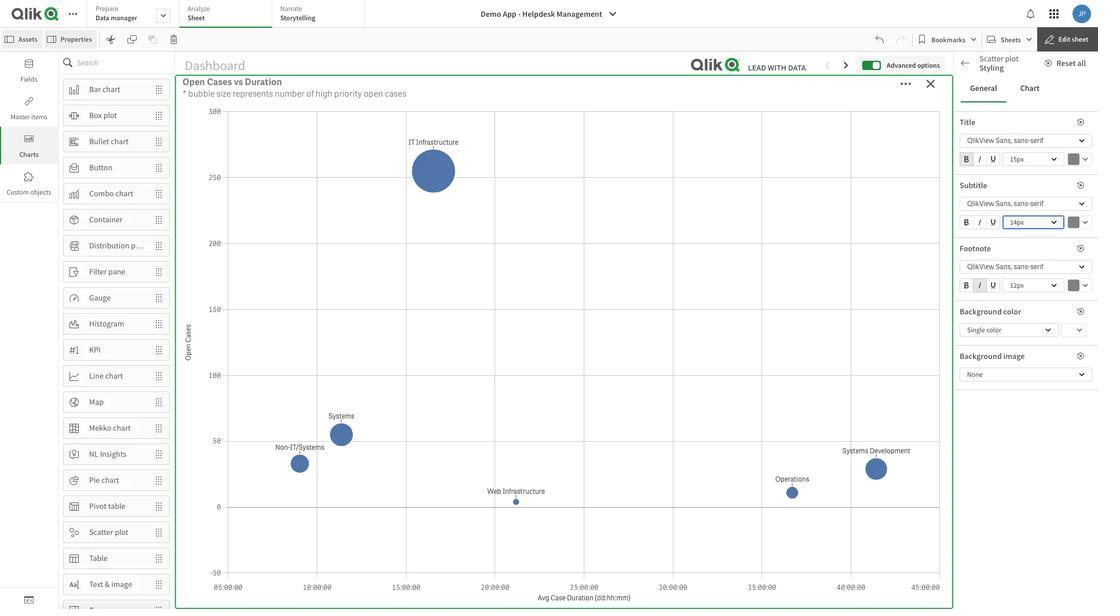 Task type: vqa. For each thing, say whether or not it's contained in the screenshot.
first 'group' from the bottom
yes



Task type: locate. For each thing, give the bounding box(es) containing it.
group down 'appearance'
[[960, 152, 1000, 169]]

chart right combo
[[115, 188, 133, 199]]

2 horizontal spatial priority
[[785, 83, 845, 107]]

serif up 15px dropdown button
[[1030, 136, 1044, 145]]

triangle right image
[[954, 159, 969, 165], [954, 516, 969, 522]]

0 vertical spatial color
[[1004, 306, 1021, 317]]

scatter right 'scatter chart' icon
[[980, 53, 1004, 64]]

3 qlikview from the top
[[967, 262, 995, 272]]

qlikview sans, sans-serif for subtitle
[[967, 199, 1044, 209]]

1 vertical spatial background
[[960, 351, 1002, 361]]

chart for mekko chart
[[113, 423, 131, 433]]

2 move image from the top
[[148, 132, 169, 151]]

general
[[970, 83, 997, 93], [969, 157, 995, 167]]

cases right the high
[[335, 83, 383, 107]]

open inside open cases vs duration * bubble size represents number of high priority open cases
[[182, 76, 205, 88]]

general inside button
[[970, 83, 997, 93]]

3 sans- from the top
[[1014, 262, 1030, 272]]

move image for box plot
[[148, 106, 169, 125]]

3 serif from the top
[[1030, 262, 1044, 272]]

2 qlikview sans, sans-serif button from the top
[[960, 260, 1093, 274]]

serif up 14px popup button
[[1030, 199, 1044, 209]]

1 background from the top
[[960, 306, 1002, 317]]

move image for pivot table
[[148, 497, 169, 516]]

chart up general button
[[981, 63, 1000, 74]]

chart down suggestions
[[1021, 83, 1040, 93]]

open for open cases by priority type
[[503, 161, 525, 173]]

color inside "popup button"
[[987, 326, 1001, 334]]

move image
[[148, 106, 169, 125], [148, 158, 169, 178], [148, 210, 169, 230], [148, 236, 169, 256], [148, 288, 169, 308], [148, 392, 169, 412], [148, 523, 169, 542], [148, 575, 169, 595]]

want
[[977, 240, 991, 249]]

5 move image from the top
[[148, 314, 169, 334]]

1 horizontal spatial tab list
[[961, 75, 1091, 103]]

next sheet: performance image
[[842, 61, 851, 70]]

qlikview sans, sans-serif button for footnote
[[960, 260, 1093, 274]]

group
[[960, 152, 1000, 169], [960, 215, 1000, 232], [960, 279, 1000, 295]]

2 qlikview from the top
[[967, 199, 995, 209]]

scatter for scatter plot
[[89, 527, 113, 538]]

chart for chart suggestions
[[981, 63, 1000, 74]]

0 vertical spatial background
[[960, 306, 1002, 317]]

to
[[992, 240, 998, 249], [1042, 240, 1047, 249], [1029, 249, 1034, 257], [1062, 249, 1067, 257]]

triangle right image
[[954, 538, 969, 543], [954, 559, 969, 565], [954, 580, 969, 586]]

fields button
[[0, 52, 58, 89]]

serif inside popup button
[[1030, 136, 1044, 145]]

color up single color "popup button"
[[1004, 306, 1021, 317]]

triangle bottom image for alternate states
[[954, 180, 969, 186]]

pivot
[[89, 501, 107, 512]]

1 vertical spatial triangle bottom image
[[954, 277, 969, 283]]

2 vertical spatial open
[[181, 405, 203, 418]]

plot right box
[[103, 110, 117, 121]]

1 vertical spatial state
[[1045, 249, 1060, 257]]

qlikview sans, sans-serif button
[[960, 134, 1093, 148]]

text & image
[[89, 579, 132, 590]]

delete image
[[169, 35, 178, 44]]

pie
[[89, 475, 100, 485]]

chart for chart
[[1021, 83, 1040, 93]]

0 horizontal spatial tab list
[[87, 0, 369, 29]]

3 group from the top
[[960, 279, 1000, 295]]

5 move image from the top
[[148, 288, 169, 308]]

single color button
[[960, 323, 1059, 337]]

0 vertical spatial &
[[205, 405, 212, 418]]

you left the
[[1002, 249, 1012, 257]]

1 vertical spatial tab list
[[961, 75, 1091, 103]]

1 horizontal spatial color
[[1004, 306, 1021, 317]]

1 triangle bottom image from the top
[[954, 180, 969, 186]]

objects
[[30, 188, 51, 196]]

color right single
[[987, 326, 1001, 334]]

0 vertical spatial chart
[[981, 63, 1000, 74]]

image right text at left
[[111, 579, 132, 590]]

link image
[[24, 97, 34, 106]]

0 vertical spatial styling
[[980, 63, 1004, 73]]

&
[[205, 405, 212, 418], [105, 579, 110, 590]]

chart right pie
[[101, 475, 119, 485]]

2 vertical spatial qlikview
[[967, 262, 995, 272]]

2 serif from the top
[[1030, 199, 1044, 209]]

1 vertical spatial qlikview sans, sans-serif button
[[960, 260, 1093, 274]]

open cases by priority type
[[503, 161, 619, 173]]

sans, for subtitle
[[996, 199, 1013, 209]]

qlikview down visualizations, on the top right of page
[[967, 262, 995, 272]]

2 vertical spatial sans-
[[1014, 262, 1030, 272]]

2 vertical spatial sans,
[[996, 262, 1013, 272]]

styling inside "scatter plot styling"
[[980, 63, 1004, 73]]

size left the vs on the top left
[[216, 88, 231, 100]]

1 move image from the top
[[148, 106, 169, 125]]

priority inside low priority cases 203
[[785, 83, 845, 107]]

1 vertical spatial general
[[969, 157, 995, 167]]

0 vertical spatial triangle right image
[[954, 538, 969, 543]]

options
[[918, 61, 940, 69]]

chart right bullet
[[111, 136, 129, 147]]

box plot
[[89, 110, 117, 121]]

set
[[1036, 249, 1044, 257]]

to right object at the top right of page
[[1042, 240, 1047, 249]]

1 vertical spatial chart
[[1021, 83, 1040, 93]]

qlikview
[[967, 136, 995, 145], [967, 199, 995, 209], [967, 262, 995, 272]]

filter
[[89, 267, 107, 277]]

master items
[[10, 112, 47, 121]]

histogram
[[89, 319, 124, 329]]

1 serif from the top
[[1030, 136, 1044, 145]]

you right if
[[965, 240, 975, 249]]

& left resolved
[[205, 405, 212, 418]]

0 vertical spatial group
[[960, 152, 1000, 169]]

chart suggestions
[[981, 63, 1043, 74]]

background color
[[960, 306, 1021, 317]]

chart right line
[[105, 371, 123, 381]]

analyze
[[188, 4, 210, 13]]

0 vertical spatial state
[[960, 199, 977, 210]]

2 vertical spatial serif
[[1030, 262, 1044, 272]]

1 vertical spatial group
[[960, 215, 1000, 232]]

1 group from the top
[[960, 152, 1000, 169]]

plot for distribution plot
[[131, 240, 145, 251]]

bullet
[[89, 136, 109, 147]]

open left the vs on the top left
[[182, 76, 205, 88]]

prepare
[[96, 4, 118, 13]]

sans- inside qlikview sans, sans-serif popup button
[[1014, 136, 1030, 145]]

8 move image from the top
[[148, 575, 169, 595]]

7 move image from the top
[[148, 523, 169, 542]]

sans,
[[996, 136, 1013, 145], [996, 199, 1013, 209], [996, 262, 1013, 272]]

edit sheet button
[[1037, 27, 1098, 52]]

priority
[[272, 83, 331, 107], [785, 83, 845, 107], [566, 161, 598, 173]]

1 move image from the top
[[148, 80, 169, 99]]

cases left the vs on the top left
[[207, 76, 232, 88]]

mekko chart
[[89, 423, 131, 433]]

open & resolved cases over time
[[181, 405, 323, 418]]

chart for bullet chart
[[111, 136, 129, 147]]

1 vertical spatial &
[[105, 579, 110, 590]]

none text field inside application
[[960, 452, 1068, 469]]

color
[[1004, 306, 1021, 317], [987, 326, 1001, 334]]

priority inside high priority cases 72
[[272, 83, 331, 107]]

tab list
[[87, 0, 369, 29], [961, 75, 1091, 103]]

chart for line chart
[[105, 371, 123, 381]]

size down background image
[[986, 363, 999, 374]]

0 vertical spatial qlikview
[[967, 136, 995, 145]]

move image
[[148, 80, 169, 99], [148, 132, 169, 151], [148, 184, 169, 204], [148, 262, 169, 282], [148, 314, 169, 334], [148, 340, 169, 360], [148, 366, 169, 386], [148, 419, 169, 438], [148, 445, 169, 464], [148, 471, 169, 490], [148, 497, 169, 516], [148, 549, 169, 569], [148, 601, 169, 609]]

0 vertical spatial open
[[182, 76, 205, 88]]

2 background from the top
[[960, 351, 1002, 361]]

sheet
[[1072, 35, 1088, 43]]

1 qlikview from the top
[[967, 136, 995, 145]]

styling up single color
[[982, 304, 1007, 314]]

1 vertical spatial sans,
[[996, 199, 1013, 209]]

triangle bottom image down <inherited>.
[[954, 277, 969, 283]]

subtitle
[[960, 180, 987, 191]]

application
[[0, 0, 1098, 609]]

9 move image from the top
[[148, 445, 169, 464]]

1 vertical spatial color
[[987, 326, 1001, 334]]

2 vertical spatial group
[[960, 279, 1000, 295]]

tab list containing general
[[961, 75, 1091, 103]]

0 horizontal spatial color
[[987, 326, 1001, 334]]

of
[[306, 88, 314, 100]]

triangle bottom image
[[954, 180, 969, 186], [954, 277, 969, 283]]

sheet
[[188, 13, 205, 22]]

all
[[1078, 58, 1086, 68]]

qlikview sans, sans-serif button up 14px popup button
[[960, 197, 1093, 211]]

0 horizontal spatial image
[[111, 579, 132, 590]]

1 vertical spatial serif
[[1030, 199, 1044, 209]]

general down 'scatter chart' icon
[[970, 83, 997, 93]]

0 vertical spatial serif
[[1030, 136, 1044, 145]]

8 move image from the top
[[148, 419, 169, 438]]

variables image
[[24, 595, 34, 605]]

1 vertical spatial size
[[986, 363, 999, 374]]

over
[[280, 405, 301, 418]]

6 move image from the top
[[148, 340, 169, 360]]

2 sans- from the top
[[1014, 199, 1030, 209]]

sans, up presentation
[[996, 262, 1013, 272]]

serif for subtitle
[[1030, 199, 1044, 209]]

narrate storytelling
[[280, 4, 315, 22]]

cases inside high priority cases 72
[[335, 83, 383, 107]]

styling up general button
[[980, 63, 1004, 73]]

background up single color
[[960, 306, 1002, 317]]

qlikview sans, sans-serif up the 15px
[[967, 136, 1044, 145]]

2 sans, from the top
[[996, 199, 1013, 209]]

2 move image from the top
[[148, 158, 169, 178]]

1 horizontal spatial scatter
[[980, 53, 1004, 64]]

0 vertical spatial qlikview sans, sans-serif
[[967, 136, 1044, 145]]

0 horizontal spatial state
[[960, 199, 977, 210]]

open left by at right top
[[503, 161, 525, 173]]

2 qlikview sans, sans-serif from the top
[[967, 199, 1044, 209]]

2 vertical spatial qlikview sans, sans-serif
[[967, 262, 1044, 272]]

2 group from the top
[[960, 215, 1000, 232]]

custom objects button
[[0, 165, 58, 202]]

to right set at right
[[1062, 249, 1067, 257]]

mekko
[[89, 423, 111, 433]]

1 vertical spatial qlikview
[[967, 199, 995, 209]]

1 qlikview sans, sans-serif from the top
[[967, 136, 1044, 145]]

1 qlikview sans, sans-serif button from the top
[[960, 197, 1093, 211]]

6 move image from the top
[[148, 392, 169, 412]]

state down subtitle
[[960, 199, 977, 210]]

1 horizontal spatial priority
[[566, 161, 598, 173]]

plot down table
[[115, 527, 128, 538]]

203
[[790, 107, 853, 153]]

0 horizontal spatial scatter
[[89, 527, 113, 538]]

serif
[[1030, 136, 1044, 145], [1030, 199, 1044, 209], [1030, 262, 1044, 272]]

qlikview sans, sans-serif button
[[960, 197, 1093, 211], [960, 260, 1093, 274]]

sans, inside popup button
[[996, 136, 1013, 145]]

2 vertical spatial triangle right image
[[954, 580, 969, 586]]

general up alternate
[[969, 157, 995, 167]]

low priority cases 203
[[747, 83, 896, 153]]

sans- down need
[[1014, 262, 1030, 272]]

visualizations,
[[960, 249, 1000, 257]]

1 vertical spatial open
[[503, 161, 525, 173]]

1 sans- from the top
[[1014, 136, 1030, 145]]

master
[[10, 112, 30, 121]]

4 move image from the top
[[148, 236, 169, 256]]

0 vertical spatial sans,
[[996, 136, 1013, 145]]

0 vertical spatial qlikview sans, sans-serif button
[[960, 197, 1093, 211]]

& right text at left
[[105, 579, 110, 590]]

open for open & resolved cases over time
[[181, 405, 203, 418]]

scatter plot styling
[[980, 53, 1019, 73]]

state right set at right
[[1045, 249, 1060, 257]]

Search text field
[[77, 52, 174, 74]]

sans- for title
[[1014, 136, 1030, 145]]

high
[[316, 88, 333, 100]]

move image for distribution plot
[[148, 236, 169, 256]]

cases down next sheet: performance image
[[848, 83, 896, 107]]

alternate
[[969, 178, 1000, 189]]

prepare data manager
[[96, 4, 137, 22]]

plot inside "scatter plot styling"
[[1005, 53, 1019, 64]]

1 vertical spatial triangle right image
[[954, 559, 969, 565]]

resolved
[[214, 405, 252, 418]]

bookmarks button
[[915, 30, 980, 49]]

combo
[[89, 188, 114, 199]]

plot right distribution
[[131, 240, 145, 251]]

7 move image from the top
[[148, 366, 169, 386]]

move image for bullet chart
[[148, 132, 169, 151]]

qlikview down subtitle
[[967, 199, 995, 209]]

1 sans, from the top
[[996, 136, 1013, 145]]

triangle bottom image down 'appearance'
[[954, 180, 969, 186]]

1 horizontal spatial chart
[[1021, 83, 1040, 93]]

qlikview sans, sans-serif up presentation
[[967, 262, 1044, 272]]

12 move image from the top
[[148, 549, 169, 569]]

0 horizontal spatial you
[[965, 240, 975, 249]]

0 vertical spatial tab list
[[87, 0, 369, 29]]

tab list containing prepare
[[87, 0, 369, 29]]

& for image
[[105, 579, 110, 590]]

line
[[89, 371, 104, 381]]

styling
[[980, 63, 1004, 73], [982, 304, 1007, 314]]

scatter inside "scatter plot styling"
[[980, 53, 1004, 64]]

serif down set at right
[[1030, 262, 1044, 272]]

cases left by at right top
[[527, 161, 552, 173]]

4 move image from the top
[[148, 262, 169, 282]]

pane
[[108, 267, 125, 277]]

0 vertical spatial size
[[216, 88, 231, 100]]

title
[[960, 117, 976, 127]]

background up "bubble size"
[[960, 351, 1002, 361]]

group up want
[[960, 215, 1000, 232]]

3 sans, from the top
[[996, 262, 1013, 272]]

scatter up table
[[89, 527, 113, 538]]

background for background image
[[960, 351, 1002, 361]]

move image for histogram
[[148, 314, 169, 334]]

0 horizontal spatial chart
[[981, 63, 1000, 74]]

3 move image from the top
[[148, 210, 169, 230]]

1 vertical spatial qlikview sans, sans-serif
[[967, 199, 1044, 209]]

background
[[960, 306, 1002, 317], [960, 351, 1002, 361]]

move image for nl insights
[[148, 445, 169, 464]]

puzzle image
[[24, 172, 34, 181]]

qlikview sans, sans-serif
[[967, 136, 1044, 145], [967, 199, 1044, 209], [967, 262, 1044, 272]]

assets
[[19, 35, 37, 43]]

size
[[216, 88, 231, 100], [986, 363, 999, 374]]

0 horizontal spatial size
[[216, 88, 231, 100]]

chart inside 'button'
[[1021, 83, 1040, 93]]

serif for footnote
[[1030, 262, 1044, 272]]

0 horizontal spatial &
[[105, 579, 110, 590]]

2 triangle bottom image from the top
[[954, 277, 969, 283]]

presentation
[[969, 276, 1012, 286]]

0 vertical spatial sans-
[[1014, 136, 1030, 145]]

suggestions
[[1002, 63, 1043, 74]]

fields
[[20, 75, 38, 83]]

11 move image from the top
[[148, 497, 169, 516]]

qlikview sans, sans-serif inside popup button
[[967, 136, 1044, 145]]

0 vertical spatial triangle bottom image
[[954, 180, 969, 186]]

1 horizontal spatial state
[[1045, 249, 1060, 257]]

app
[[503, 9, 517, 19]]

open left resolved
[[181, 405, 203, 418]]

chart right mekko
[[113, 423, 131, 433]]

cases left over
[[253, 405, 279, 418]]

add
[[1000, 240, 1011, 249]]

palette image
[[966, 304, 975, 313]]

1 vertical spatial scatter
[[89, 527, 113, 538]]

kpi
[[89, 345, 101, 355]]

10 move image from the top
[[148, 471, 169, 490]]

12px button
[[1003, 279, 1065, 293]]

data
[[96, 13, 109, 22]]

0 vertical spatial scatter
[[980, 53, 1004, 64]]

0 horizontal spatial priority
[[272, 83, 331, 107]]

priority
[[334, 88, 362, 100]]

0 vertical spatial general
[[970, 83, 997, 93]]

13 move image from the top
[[148, 601, 169, 609]]

image up none dropdown button
[[1004, 351, 1025, 361]]

to left add
[[992, 240, 998, 249]]

appearance tab
[[954, 129, 1098, 151]]

group up palette icon
[[960, 279, 1000, 295]]

1 vertical spatial triangle right image
[[954, 516, 969, 522]]

qlikview sans, sans-serif down states
[[967, 199, 1044, 209]]

0 vertical spatial triangle right image
[[954, 159, 969, 165]]

sans- up "14px"
[[1014, 199, 1030, 209]]

sans, for title
[[996, 136, 1013, 145]]

1 vertical spatial sans-
[[1014, 199, 1030, 209]]

bar chart
[[89, 84, 120, 94]]

sans, up the 15px
[[996, 136, 1013, 145]]

3 move image from the top
[[148, 184, 169, 204]]

demo
[[481, 9, 501, 19]]

sans, down states
[[996, 199, 1013, 209]]

1 horizontal spatial image
[[1004, 351, 1025, 361]]

color for single color
[[987, 326, 1001, 334]]

1 horizontal spatial &
[[205, 405, 212, 418]]

plot for scatter plot styling
[[1005, 53, 1019, 64]]

sans- up the 15px
[[1014, 136, 1030, 145]]

move image for gauge
[[148, 288, 169, 308]]

plot down sheets
[[1005, 53, 1019, 64]]

navigation
[[960, 330, 996, 340]]

cases
[[385, 88, 407, 100]]

manager
[[111, 13, 137, 22]]

3 qlikview sans, sans-serif from the top
[[967, 262, 1044, 272]]

chart for bar chart
[[102, 84, 120, 94]]

qlikview sans, sans-serif button down need
[[960, 260, 1093, 274]]

group for subtitle
[[960, 215, 1000, 232]]

qlikview inside popup button
[[967, 136, 995, 145]]

qlikview down title
[[967, 136, 995, 145]]

1 vertical spatial styling
[[982, 304, 1007, 314]]

None text field
[[960, 452, 1068, 469]]

chart right bar
[[102, 84, 120, 94]]



Task type: describe. For each thing, give the bounding box(es) containing it.
copy image
[[127, 35, 136, 44]]

background image
[[960, 351, 1025, 361]]

demo app - helpdesk management
[[481, 9, 602, 19]]

move image for text & image
[[148, 575, 169, 595]]

2 triangle right image from the top
[[954, 516, 969, 522]]

single
[[967, 326, 985, 334]]

sheets
[[1001, 35, 1021, 44]]

scatter chart image
[[963, 64, 972, 73]]

14px
[[1010, 218, 1024, 226]]

if
[[960, 240, 964, 249]]

states
[[1002, 178, 1022, 189]]

chart for pie chart
[[101, 475, 119, 485]]

0 vertical spatial image
[[1004, 351, 1025, 361]]

reset all
[[1057, 58, 1086, 68]]

high
[[230, 83, 268, 107]]

1 horizontal spatial you
[[1002, 249, 1012, 257]]

sans, for footnote
[[996, 262, 1013, 272]]

application containing 72
[[0, 0, 1098, 609]]

move image for button
[[148, 158, 169, 178]]

qlikview sans, sans-serif for footnote
[[967, 262, 1044, 272]]

advanced
[[887, 61, 916, 69]]

duration
[[245, 76, 282, 88]]

cut image
[[106, 35, 116, 44]]

box
[[89, 110, 102, 121]]

single color
[[967, 326, 1001, 334]]

72
[[286, 107, 328, 153]]

need
[[1013, 249, 1027, 257]]

bookmarks
[[932, 35, 966, 44]]

nl
[[89, 449, 98, 459]]

time
[[302, 405, 323, 418]]

sans- for footnote
[[1014, 262, 1030, 272]]

general button
[[961, 75, 1007, 103]]

2 triangle right image from the top
[[954, 559, 969, 565]]

triangle bottom image for presentation
[[954, 277, 969, 283]]

group for footnote
[[960, 279, 1000, 295]]

pivot table
[[89, 501, 125, 512]]

qlikview for title
[[967, 136, 995, 145]]

distribution
[[89, 240, 129, 251]]

open
[[364, 88, 383, 100]]

1 vertical spatial image
[[111, 579, 132, 590]]

line chart
[[89, 371, 123, 381]]

cases inside open cases vs duration * bubble size represents number of high priority open cases
[[207, 76, 232, 88]]

1 horizontal spatial size
[[986, 363, 999, 374]]

items
[[31, 112, 47, 121]]

nl insights
[[89, 449, 127, 459]]

james peterson image
[[1073, 5, 1091, 23]]

by
[[554, 161, 564, 173]]

bubble
[[188, 88, 215, 100]]

advanced options
[[887, 61, 940, 69]]

move image for combo chart
[[148, 184, 169, 204]]

analyze sheet
[[188, 4, 210, 22]]

charts
[[19, 150, 39, 159]]

plot for box plot
[[103, 110, 117, 121]]

open cases vs duration * bubble size represents number of high priority open cases
[[182, 76, 407, 100]]

12px
[[1010, 281, 1024, 290]]

off
[[960, 343, 970, 353]]

color for background color
[[1004, 306, 1021, 317]]

text
[[89, 579, 103, 590]]

master items button
[[0, 89, 58, 127]]

move image for filter pane
[[148, 262, 169, 282]]

chart for combo chart
[[115, 188, 133, 199]]

qlikview sans, sans-serif for title
[[967, 136, 1044, 145]]

size inside open cases vs duration * bubble size represents number of high priority open cases
[[216, 88, 231, 100]]

bubble
[[960, 363, 984, 374]]

edit sheet
[[1059, 35, 1088, 43]]

narrate
[[280, 4, 302, 13]]

to left set at right
[[1029, 249, 1034, 257]]

move image for mekko chart
[[148, 419, 169, 438]]

chart button
[[1011, 75, 1049, 103]]

move image for pie chart
[[148, 471, 169, 490]]

qlikview for subtitle
[[967, 199, 995, 209]]

map
[[89, 397, 104, 407]]

master
[[1049, 240, 1069, 249]]

14px button
[[1003, 215, 1065, 229]]

the
[[1012, 240, 1021, 249]]

alternate states
[[969, 178, 1022, 189]]

qlikview for footnote
[[967, 262, 995, 272]]

properties
[[61, 35, 92, 43]]

bar
[[89, 84, 101, 94]]

navigation off
[[960, 330, 996, 353]]

cases inside low priority cases 203
[[848, 83, 896, 107]]

sans- for subtitle
[[1014, 199, 1030, 209]]

footnote
[[960, 243, 991, 254]]

number
[[275, 88, 305, 100]]

gauge
[[89, 293, 111, 303]]

custom
[[7, 188, 29, 196]]

combo chart
[[89, 188, 133, 199]]

container
[[89, 214, 123, 225]]

move image for container
[[148, 210, 169, 230]]

helpdesk
[[522, 9, 555, 19]]

qlikview sans, sans-serif button for subtitle
[[960, 197, 1093, 211]]

object
[[1023, 240, 1040, 249]]

move image for scatter plot
[[148, 523, 169, 542]]

1 triangle right image from the top
[[954, 159, 969, 165]]

*
[[182, 88, 187, 100]]

move image for bar chart
[[148, 80, 169, 99]]

& for resolved
[[205, 405, 212, 418]]

low
[[747, 83, 782, 107]]

plot for scatter plot
[[115, 527, 128, 538]]

undo image
[[875, 35, 885, 44]]

move image for map
[[148, 392, 169, 412]]

open for open cases vs duration * bubble size represents number of high priority open cases
[[182, 76, 205, 88]]

serif for title
[[1030, 136, 1044, 145]]

sheets button
[[985, 30, 1035, 49]]

background for background color
[[960, 306, 1002, 317]]

group for title
[[960, 152, 1000, 169]]

none button
[[960, 368, 1093, 382]]

1 triangle right image from the top
[[954, 538, 969, 543]]

none
[[967, 370, 983, 379]]

priority for 72
[[272, 83, 331, 107]]

3 triangle right image from the top
[[954, 580, 969, 586]]

scatter for scatter plot styling
[[980, 53, 1004, 64]]

move image for kpi
[[148, 340, 169, 360]]

move image for table
[[148, 549, 169, 569]]

scatter plot
[[89, 527, 128, 538]]

database image
[[24, 59, 34, 68]]

button
[[89, 162, 112, 173]]

move image for line chart
[[148, 366, 169, 386]]

demo app - helpdesk management button
[[474, 5, 624, 23]]

priority for 203
[[785, 83, 845, 107]]

properties button
[[44, 30, 97, 49]]

state inside if you want to add the object to master visualizations, you need to set state to <inherited>.
[[1045, 249, 1060, 257]]

if you want to add the object to master visualizations, you need to set state to <inherited>.
[[960, 240, 1069, 266]]

assets button
[[2, 30, 42, 49]]

storytelling
[[280, 13, 315, 22]]

reset
[[1057, 58, 1076, 68]]

object image
[[24, 134, 34, 144]]

142 button
[[438, 80, 690, 156]]

table
[[89, 553, 108, 564]]



